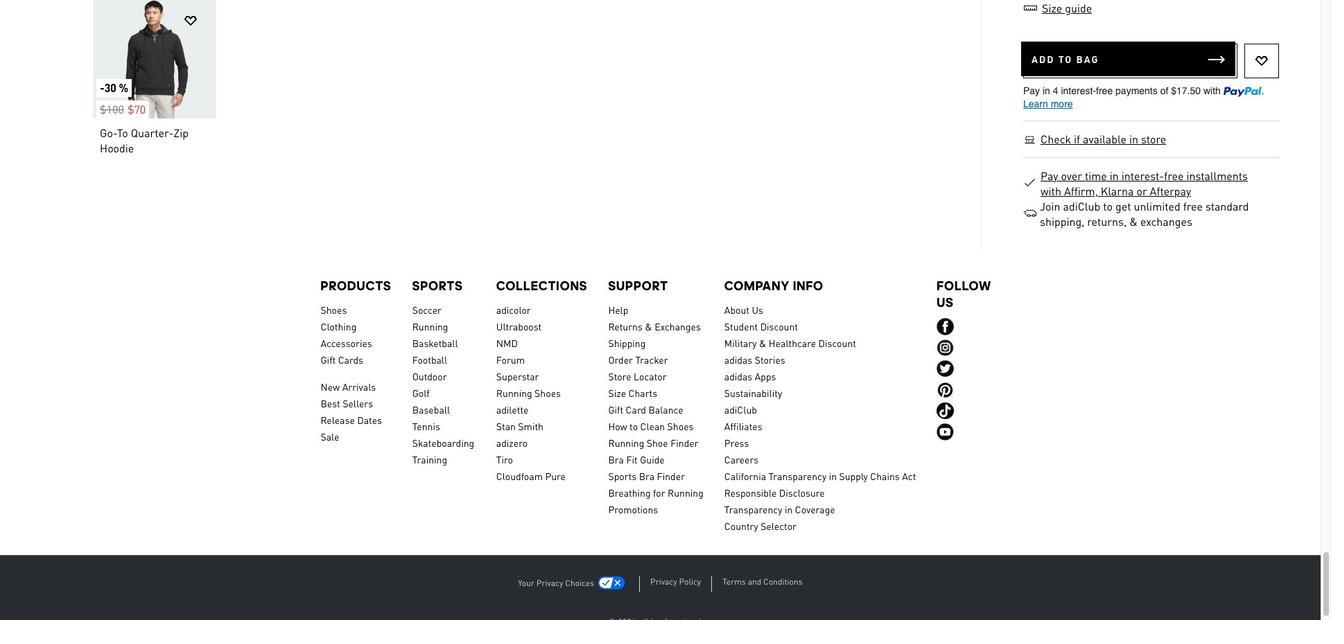Task type: locate. For each thing, give the bounding box(es) containing it.
zip
[[173, 125, 188, 140]]

1 vertical spatial free
[[1183, 199, 1203, 214]]

free inside pay over time in interest-free installments with affirm, klarna or afterpay
[[1164, 168, 1184, 183]]

discount up healthcare
[[760, 320, 798, 333]]

size left guide
[[1042, 1, 1062, 15]]

0 vertical spatial size
[[1042, 1, 1062, 15]]

sports bra finder link
[[608, 468, 704, 485]]

& down get
[[1130, 214, 1138, 229]]

adidas down military
[[724, 354, 752, 366]]

accessories
[[321, 337, 372, 349]]

running link
[[412, 318, 476, 335]]

go-
[[99, 125, 117, 140]]

privacy
[[650, 577, 677, 587], [537, 578, 563, 589]]

dates
[[357, 414, 382, 426]]

running
[[412, 320, 448, 333], [496, 387, 532, 399], [608, 437, 644, 449], [668, 487, 704, 499]]

gift
[[321, 354, 336, 366], [608, 404, 623, 416]]

0 horizontal spatial to
[[630, 420, 638, 433]]

cloudfoam pure link
[[496, 468, 588, 485]]

0 vertical spatial adiclub
[[1063, 199, 1100, 214]]

1 vertical spatial &
[[645, 320, 652, 333]]

returns
[[608, 320, 643, 333]]

baseball
[[412, 404, 450, 416]]

coverage
[[795, 503, 835, 516]]

bra down "guide"
[[639, 470, 655, 483]]

finder up the for
[[657, 470, 685, 483]]

basketball link
[[412, 335, 476, 352]]

over
[[1061, 168, 1082, 183]]

1 horizontal spatial gift
[[608, 404, 623, 416]]

0 horizontal spatial &
[[645, 320, 652, 333]]

free inside join adiclub to get unlimited free standard shipping, returns, & exchanges
[[1183, 199, 1203, 214]]

or
[[1137, 184, 1147, 198]]

gift inside help returns & exchanges shipping order tracker store locator size charts gift card balance how to clean shoes running shoe finder bra fit guide sports bra finder breathing for running promotions
[[608, 404, 623, 416]]

discount down student discount link
[[818, 337, 856, 349]]

0 vertical spatial &
[[1130, 214, 1138, 229]]

shoes down superstar link
[[535, 387, 561, 399]]

installments
[[1187, 168, 1248, 183]]

support
[[608, 279, 668, 293]]

shoe
[[647, 437, 668, 449]]

with
[[1041, 184, 1061, 198]]

& up stories
[[759, 337, 766, 349]]

bag
[[1076, 53, 1099, 65]]

shoes link
[[321, 302, 392, 318]]

gift up how
[[608, 404, 623, 416]]

company
[[724, 279, 790, 293]]

2 horizontal spatial &
[[1130, 214, 1138, 229]]

new arrivals link
[[321, 379, 392, 395]]

to for add
[[1058, 53, 1073, 65]]

to right how
[[630, 420, 638, 433]]

in left the store
[[1129, 132, 1138, 146]]

2 horizontal spatial shoes
[[667, 420, 694, 433]]

0 horizontal spatial discount
[[760, 320, 798, 333]]

1 horizontal spatial adiclub
[[1063, 199, 1100, 214]]

free
[[1164, 168, 1184, 183], [1183, 199, 1203, 214]]

smith
[[518, 420, 544, 433]]

adiclub inside join adiclub to get unlimited free standard shipping, returns, & exchanges
[[1063, 199, 1100, 214]]

size guide link
[[1023, 1, 1093, 15]]

quarter-
[[130, 125, 173, 140]]

how to clean shoes link
[[608, 418, 704, 435]]

transparency down responsible
[[724, 503, 782, 516]]

adidas up sustainability
[[724, 370, 752, 383]]

1 vertical spatial to
[[117, 125, 128, 140]]

adilette
[[496, 404, 529, 416]]

california consumer privacy act (ccpa) opt-out icon image
[[598, 577, 625, 590]]

running up fit
[[608, 437, 644, 449]]

gift left cards
[[321, 354, 336, 366]]

golf
[[412, 387, 430, 399]]

2 vertical spatial shoes
[[667, 420, 694, 433]]

privacy right your
[[537, 578, 563, 589]]

in up klarna
[[1110, 168, 1119, 183]]

size down store
[[608, 387, 626, 399]]

if
[[1074, 132, 1080, 146]]

info
[[793, 279, 824, 293]]

0 vertical spatial adidas
[[724, 354, 752, 366]]

0 vertical spatial to
[[1103, 199, 1113, 214]]

bra left fit
[[608, 453, 624, 466]]

privacy left policy
[[650, 577, 677, 587]]

1 vertical spatial bra
[[639, 470, 655, 483]]

-
[[99, 80, 104, 95]]

forum
[[496, 354, 525, 366]]

0 vertical spatial to
[[1058, 53, 1073, 65]]

adiclub
[[1063, 199, 1100, 214], [724, 404, 757, 416]]

0 vertical spatial finder
[[671, 437, 699, 449]]

locator
[[634, 370, 667, 383]]

in inside button
[[1129, 132, 1138, 146]]

0 horizontal spatial shoes
[[321, 304, 347, 316]]

stories
[[755, 354, 785, 366]]

running down the soccer
[[412, 320, 448, 333]]

bra
[[608, 453, 624, 466], [639, 470, 655, 483]]

press link
[[724, 435, 916, 451]]

0 horizontal spatial privacy
[[537, 578, 563, 589]]

gift inside shoes clothing accessories gift cards
[[321, 354, 336, 366]]

0 vertical spatial shoes
[[321, 304, 347, 316]]

go-to quarter-zip hoodie image
[[93, 0, 216, 119]]

us
[[937, 295, 954, 310]]

0 horizontal spatial adiclub
[[724, 404, 757, 416]]

ultraboost link
[[496, 318, 588, 335]]

& inside about us student discount military & healthcare discount adidas stories adidas apps sustainability adiclub affiliates press careers california transparency in supply chains act responsible disclosure transparency in coverage country selector
[[759, 337, 766, 349]]

1 vertical spatial adiclub
[[724, 404, 757, 416]]

military
[[724, 337, 757, 349]]

collections
[[496, 279, 588, 293]]

free down afterpay
[[1183, 199, 1203, 214]]

$100
[[99, 102, 124, 116]]

shoes up clothing
[[321, 304, 347, 316]]

returns & exchanges link
[[608, 318, 704, 335]]

transparency
[[769, 470, 827, 483], [724, 503, 782, 516]]

to inside the go-to quarter-zip hoodie
[[117, 125, 128, 140]]

shipping
[[608, 337, 646, 349]]

to left the bag
[[1058, 53, 1073, 65]]

free for unlimited
[[1183, 199, 1203, 214]]

0 horizontal spatial size
[[608, 387, 626, 399]]

cards
[[338, 354, 363, 366]]

to up hoodie
[[117, 125, 128, 140]]

check
[[1041, 132, 1071, 146]]

add
[[1032, 53, 1055, 65]]

-30 % $100 $70
[[99, 80, 145, 116]]

1 horizontal spatial size
[[1042, 1, 1062, 15]]

1 vertical spatial transparency
[[724, 503, 782, 516]]

0 horizontal spatial to
[[117, 125, 128, 140]]

0 horizontal spatial gift
[[321, 354, 336, 366]]

to inside help returns & exchanges shipping order tracker store locator size charts gift card balance how to clean shoes running shoe finder bra fit guide sports bra finder breathing for running promotions
[[630, 420, 638, 433]]

adiclub down affirm,
[[1063, 199, 1100, 214]]

to up returns,
[[1103, 199, 1113, 214]]

responsible
[[724, 487, 777, 499]]

balance
[[649, 404, 683, 416]]

pay over time in interest-free installments with affirm, klarna or afterpay link
[[1040, 168, 1270, 199]]

running inside the adicolor ultraboost nmd forum superstar running shoes adilette stan smith adizero tiro cloudfoam pure
[[496, 387, 532, 399]]

1 vertical spatial adidas
[[724, 370, 752, 383]]

running right the for
[[668, 487, 704, 499]]

california transparency in supply chains act link
[[724, 468, 916, 485]]

help link
[[608, 302, 704, 318]]

1 horizontal spatial shoes
[[535, 387, 561, 399]]

shoes down balance
[[667, 420, 694, 433]]

0 vertical spatial free
[[1164, 168, 1184, 183]]

0 vertical spatial transparency
[[769, 470, 827, 483]]

breathing for running link
[[608, 485, 704, 501]]

& up shipping link
[[645, 320, 652, 333]]

fit
[[626, 453, 638, 466]]

apps
[[755, 370, 776, 383]]

how
[[608, 420, 627, 433]]

running inside the soccer running basketball football outdoor golf baseball tennis skateboarding training
[[412, 320, 448, 333]]

new arrivals best sellers release dates sale
[[321, 381, 382, 443]]

finder right shoe
[[671, 437, 699, 449]]

golf link
[[412, 385, 476, 401]]

0 horizontal spatial bra
[[608, 453, 624, 466]]

stan smith link
[[496, 418, 588, 435]]

shipping link
[[608, 335, 704, 352]]

adiclub up affiliates
[[724, 404, 757, 416]]

1 vertical spatial shoes
[[535, 387, 561, 399]]

free up afterpay
[[1164, 168, 1184, 183]]

1 horizontal spatial discount
[[818, 337, 856, 349]]

1 horizontal spatial to
[[1103, 199, 1113, 214]]

adidas stories link
[[724, 352, 916, 368]]

about us student discount military & healthcare discount adidas stories adidas apps sustainability adiclub affiliates press careers california transparency in supply chains act responsible disclosure transparency in coverage country selector
[[724, 304, 916, 532]]

%
[[119, 80, 128, 95]]

transparency in coverage link
[[724, 501, 916, 518]]

1 horizontal spatial bra
[[639, 470, 655, 483]]

policy
[[679, 577, 701, 587]]

to inside join adiclub to get unlimited free standard shipping, returns, & exchanges
[[1103, 199, 1113, 214]]

0 vertical spatial gift
[[321, 354, 336, 366]]

1 horizontal spatial to
[[1058, 53, 1073, 65]]

promotions
[[608, 503, 658, 516]]

1 horizontal spatial &
[[759, 337, 766, 349]]

follow us
[[937, 279, 992, 310]]

free for interest-
[[1164, 168, 1184, 183]]

to inside button
[[1058, 53, 1073, 65]]

1 vertical spatial gift
[[608, 404, 623, 416]]

discount
[[760, 320, 798, 333], [818, 337, 856, 349]]

1 vertical spatial to
[[630, 420, 638, 433]]

& inside help returns & exchanges shipping order tracker store locator size charts gift card balance how to clean shoes running shoe finder bra fit guide sports bra finder breathing for running promotions
[[645, 320, 652, 333]]

1 horizontal spatial privacy
[[650, 577, 677, 587]]

running up adilette
[[496, 387, 532, 399]]

2 vertical spatial &
[[759, 337, 766, 349]]

transparency up disclosure
[[769, 470, 827, 483]]

choices
[[565, 578, 594, 589]]

terms and conditions
[[723, 577, 803, 587]]

1 vertical spatial size
[[608, 387, 626, 399]]



Task type: describe. For each thing, give the bounding box(es) containing it.
help
[[608, 304, 628, 316]]

afterpay
[[1150, 184, 1191, 198]]

go-to quarter-zip hoodie link
[[99, 125, 216, 156]]

press
[[724, 437, 749, 449]]

nmd
[[496, 337, 518, 349]]

adilette link
[[496, 401, 588, 418]]

adiclub link
[[724, 401, 916, 418]]

release
[[321, 414, 355, 426]]

outdoor
[[412, 370, 447, 383]]

store
[[608, 370, 631, 383]]

nmd link
[[496, 335, 588, 352]]

& inside join adiclub to get unlimited free standard shipping, returns, & exchanges
[[1130, 214, 1138, 229]]

adizero link
[[496, 435, 588, 451]]

hoodie
[[99, 141, 134, 155]]

student
[[724, 320, 758, 333]]

guide
[[1065, 1, 1092, 15]]

klarna
[[1101, 184, 1134, 198]]

interest-
[[1122, 168, 1164, 183]]

1 vertical spatial finder
[[657, 470, 685, 483]]

1 vertical spatial discount
[[818, 337, 856, 349]]

about
[[724, 304, 749, 316]]

sustainability
[[724, 387, 782, 399]]

shoes inside help returns & exchanges shipping order tracker store locator size charts gift card balance how to clean shoes running shoe finder bra fit guide sports bra finder breathing for running promotions
[[667, 420, 694, 433]]

best sellers link
[[321, 395, 392, 412]]

adicolor ultraboost nmd forum superstar running shoes adilette stan smith adizero tiro cloudfoam pure
[[496, 304, 566, 483]]

30
[[104, 80, 116, 95]]

charts
[[629, 387, 657, 399]]

bra fit guide link
[[608, 451, 704, 468]]

about us link
[[724, 302, 916, 318]]

football link
[[412, 352, 476, 368]]

us
[[752, 304, 763, 316]]

basketball
[[412, 337, 458, 349]]

sellers
[[343, 397, 373, 410]]

your
[[518, 578, 534, 589]]

skateboarding link
[[412, 435, 476, 451]]

add to bag button
[[1021, 42, 1235, 76]]

exchanges
[[655, 320, 701, 333]]

join
[[1040, 199, 1060, 214]]

privacy policy link
[[650, 577, 701, 587]]

store
[[1141, 132, 1166, 146]]

2 adidas from the top
[[724, 370, 752, 383]]

unlimited
[[1134, 199, 1180, 214]]

affiliates link
[[724, 418, 916, 435]]

size charts link
[[608, 385, 704, 401]]

in left supply
[[829, 470, 837, 483]]

check if available in store
[[1041, 132, 1166, 146]]

company info
[[724, 279, 824, 293]]

soccer link
[[412, 302, 476, 318]]

country selector link
[[724, 518, 916, 535]]

breathing
[[608, 487, 651, 499]]

in inside pay over time in interest-free installments with affirm, klarna or afterpay
[[1110, 168, 1119, 183]]

ultraboost
[[496, 320, 542, 333]]

stan
[[496, 420, 516, 433]]

follow
[[937, 279, 992, 293]]

your privacy choices link
[[518, 578, 594, 589]]

soccer running basketball football outdoor golf baseball tennis skateboarding training
[[412, 304, 474, 466]]

store locator link
[[608, 368, 704, 385]]

1 adidas from the top
[[724, 354, 752, 366]]

adicolor link
[[496, 302, 588, 318]]

privacy policy
[[650, 577, 701, 587]]

to for go-
[[117, 125, 128, 140]]

superstar link
[[496, 368, 588, 385]]

gift card balance link
[[608, 401, 704, 418]]

join adiclub to get unlimited free standard shipping, returns, & exchanges
[[1040, 199, 1249, 229]]

country
[[724, 520, 758, 532]]

disclosure
[[779, 487, 825, 499]]

exchanges
[[1141, 214, 1192, 229]]

affiliates
[[724, 420, 762, 433]]

skateboarding
[[412, 437, 474, 449]]

size inside help returns & exchanges shipping order tracker store locator size charts gift card balance how to clean shoes running shoe finder bra fit guide sports bra finder breathing for running promotions
[[608, 387, 626, 399]]

shoes inside the adicolor ultraboost nmd forum superstar running shoes adilette stan smith adizero tiro cloudfoam pure
[[535, 387, 561, 399]]

tennis
[[412, 420, 440, 433]]

add to bag
[[1032, 53, 1099, 65]]

order
[[608, 354, 633, 366]]

adiclub inside about us student discount military & healthcare discount adidas stories adidas apps sustainability adiclub affiliates press careers california transparency in supply chains act responsible disclosure transparency in coverage country selector
[[724, 404, 757, 416]]

0 vertical spatial discount
[[760, 320, 798, 333]]

cloudfoam
[[496, 470, 543, 483]]

your privacy choices
[[518, 578, 594, 589]]

shoes inside shoes clothing accessories gift cards
[[321, 304, 347, 316]]

sale link
[[321, 428, 392, 445]]

clothing
[[321, 320, 357, 333]]

standard
[[1206, 199, 1249, 214]]

clean
[[640, 420, 665, 433]]

adizero
[[496, 437, 528, 449]]

guide
[[640, 453, 665, 466]]

responsible disclosure link
[[724, 485, 916, 501]]

0 vertical spatial bra
[[608, 453, 624, 466]]

in up selector
[[785, 503, 793, 516]]

running shoes link
[[496, 385, 588, 401]]



Task type: vqa. For each thing, say whether or not it's contained in the screenshot.
Collection
no



